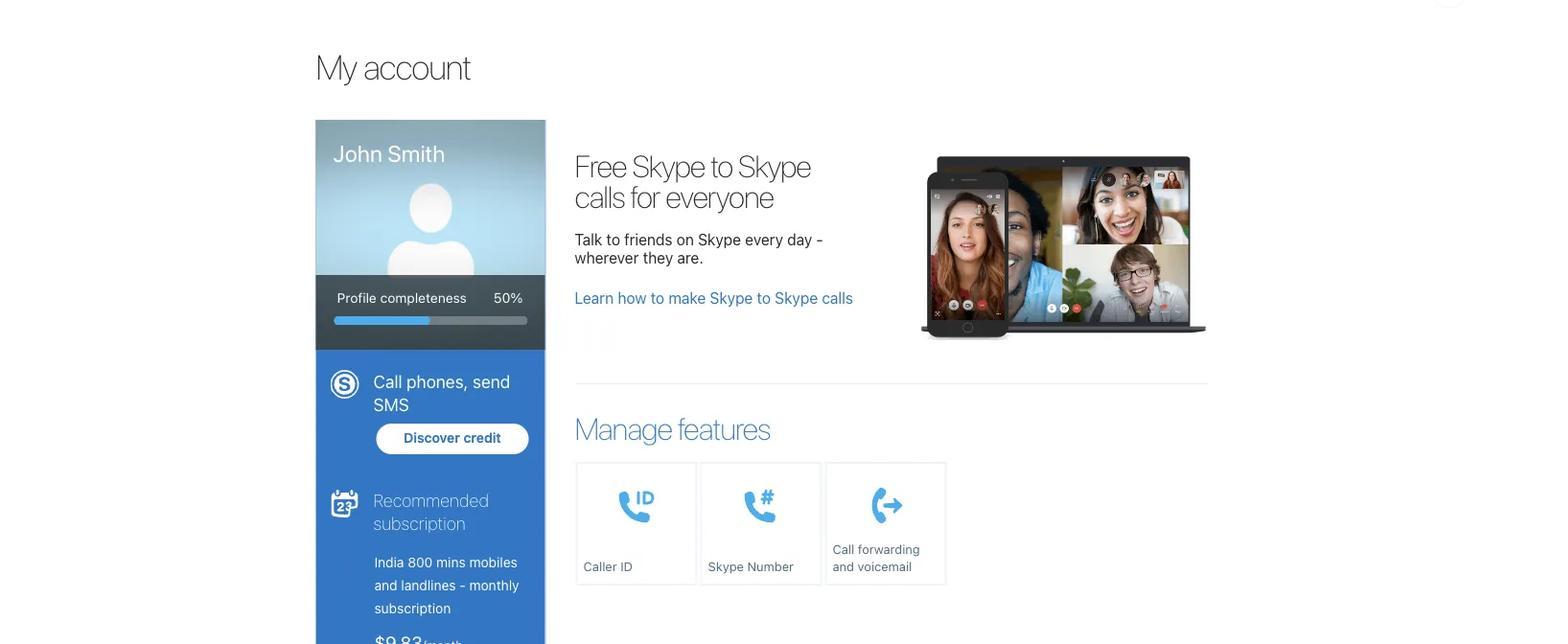 Task type: vqa. For each thing, say whether or not it's contained in the screenshot.
Starts
no



Task type: locate. For each thing, give the bounding box(es) containing it.
are.
[[677, 249, 704, 267]]

main content containing free skype to skype calls for everyone
[[546, 120, 1236, 644]]

1 vertical spatial -
[[460, 578, 466, 594]]

call left forwarding
[[833, 542, 855, 557]]

discover credit button
[[376, 424, 529, 454]]

profile completeness
[[337, 290, 467, 305]]

subscription
[[373, 513, 466, 534], [374, 601, 451, 617]]

skype right the make
[[710, 289, 753, 307]]

- inside talk to friends on skype every day - wherever they are.
[[816, 230, 823, 248]]

call
[[373, 371, 402, 392], [833, 542, 855, 557]]

manage
[[575, 410, 672, 447]]

0 vertical spatial call
[[373, 371, 402, 392]]

skype left number
[[708, 559, 744, 574]]

0 vertical spatial and
[[833, 559, 854, 574]]

and left voicemail
[[833, 559, 854, 574]]

0 vertical spatial subscription
[[373, 513, 466, 534]]

talk
[[575, 230, 602, 248]]

subscription inside recommended subscription
[[373, 513, 466, 534]]

subscription down landlines in the bottom left of the page
[[374, 601, 451, 617]]

main content
[[546, 120, 1236, 644]]

1 horizontal spatial -
[[816, 230, 823, 248]]

1 vertical spatial calls
[[822, 289, 853, 307]]

1 horizontal spatial and
[[833, 559, 854, 574]]

send
[[473, 371, 510, 392]]

profile
[[337, 290, 377, 305]]

how
[[618, 289, 647, 307]]

800
[[408, 555, 433, 571]]

every
[[745, 230, 783, 248]]

id
[[621, 559, 633, 574]]

call forwarding and voicemail link
[[825, 462, 947, 586]]

0 horizontal spatial -
[[460, 578, 466, 594]]

50%
[[494, 290, 523, 306]]

phones,
[[407, 371, 468, 392]]

1 vertical spatial subscription
[[374, 601, 451, 617]]

and down 'india' at the left
[[374, 578, 397, 594]]

mobiles
[[469, 555, 518, 571]]

john
[[333, 140, 382, 166]]

subscription inside india 800 mins mobiles and landlines - monthly subscription
[[374, 601, 451, 617]]

to up wherever
[[606, 230, 620, 248]]

0 horizontal spatial call
[[373, 371, 402, 392]]

make
[[669, 289, 706, 307]]

1 vertical spatial and
[[374, 578, 397, 594]]

0 horizontal spatial and
[[374, 578, 397, 594]]

call inside the call phones, send sms
[[373, 371, 402, 392]]

skype right on at the left top of page
[[698, 230, 741, 248]]

1 vertical spatial call
[[833, 542, 855, 557]]

0 vertical spatial -
[[816, 230, 823, 248]]

to right how
[[651, 289, 665, 307]]

number
[[747, 559, 794, 574]]

calls
[[575, 178, 625, 215], [822, 289, 853, 307]]

- right day
[[816, 230, 823, 248]]

skype
[[632, 148, 705, 184], [738, 148, 811, 184], [698, 230, 741, 248], [710, 289, 753, 307], [775, 289, 818, 307], [708, 559, 744, 574]]

1 horizontal spatial call
[[833, 542, 855, 557]]

discover credit
[[404, 430, 501, 446]]

to
[[711, 148, 733, 184], [606, 230, 620, 248], [651, 289, 665, 307], [757, 289, 771, 307]]

to right for
[[711, 148, 733, 184]]

call for call forwarding and voicemail
[[833, 542, 855, 557]]

0 horizontal spatial calls
[[575, 178, 625, 215]]

john smith section
[[316, 120, 546, 644]]

0 vertical spatial calls
[[575, 178, 625, 215]]

learn
[[575, 289, 614, 307]]

india 800 mins mobiles and landlines - monthly subscription
[[374, 555, 519, 617]]

wherever
[[575, 249, 639, 267]]

learn how to make skype to skype calls
[[575, 289, 853, 307]]

subscription down recommended
[[373, 513, 466, 534]]

-
[[816, 230, 823, 248], [460, 578, 466, 594]]

skype down day
[[775, 289, 818, 307]]

monthly
[[469, 578, 519, 594]]

free skype to skype calls for everyone
[[575, 148, 811, 215]]

recommended subscription
[[373, 490, 489, 534]]

call inside 'call forwarding and voicemail'
[[833, 542, 855, 557]]

- down mins
[[460, 578, 466, 594]]

call up sms
[[373, 371, 402, 392]]

and
[[833, 559, 854, 574], [374, 578, 397, 594]]

manage features link
[[575, 410, 770, 447]]



Task type: describe. For each thing, give the bounding box(es) containing it.
skype number link
[[700, 462, 822, 586]]

voicemail
[[858, 559, 912, 574]]

day
[[787, 230, 812, 248]]

forwarding
[[858, 542, 920, 557]]

call phones, send sms
[[373, 371, 510, 415]]

my account
[[316, 46, 471, 86]]

caller id link
[[576, 462, 698, 586]]

skype right free
[[632, 148, 705, 184]]

skype up every
[[738, 148, 811, 184]]

free
[[575, 148, 627, 184]]

caller id
[[584, 559, 633, 574]]

skype inside 'link'
[[708, 559, 744, 574]]

for
[[631, 178, 660, 215]]

recommended
[[373, 490, 489, 511]]

and inside 'call forwarding and voicemail'
[[833, 559, 854, 574]]

calls inside free skype to skype calls for everyone
[[575, 178, 625, 215]]

smith
[[388, 140, 445, 166]]

caller
[[584, 559, 617, 574]]

features
[[678, 410, 770, 447]]

to down every
[[757, 289, 771, 307]]

learn how to make skype to skype calls link
[[575, 289, 853, 307]]

sms
[[373, 394, 409, 415]]

credit
[[464, 430, 501, 446]]

manage features
[[575, 410, 770, 447]]

talk to friends on skype every day - wherever they are.
[[575, 230, 823, 267]]

call phones, send sms link
[[330, 370, 531, 416]]

john smith
[[333, 140, 445, 166]]

to inside talk to friends on skype every day - wherever they are.
[[606, 230, 620, 248]]

1 horizontal spatial calls
[[822, 289, 853, 307]]

my
[[316, 46, 357, 86]]

and inside india 800 mins mobiles and landlines - monthly subscription
[[374, 578, 397, 594]]

landlines
[[401, 578, 456, 594]]

skype inside talk to friends on skype every day - wherever they are.
[[698, 230, 741, 248]]

on
[[677, 230, 694, 248]]

india
[[374, 555, 404, 571]]

friends
[[624, 230, 673, 248]]

mins
[[436, 555, 466, 571]]

- inside india 800 mins mobiles and landlines - monthly subscription
[[460, 578, 466, 594]]

to inside free skype to skype calls for everyone
[[711, 148, 733, 184]]

everyone
[[666, 178, 774, 215]]

they
[[643, 249, 673, 267]]

discover
[[404, 430, 460, 446]]

account
[[363, 46, 471, 86]]

call forwarding and voicemail
[[833, 542, 920, 574]]

call for call phones, send sms
[[373, 371, 402, 392]]

completeness
[[380, 290, 467, 305]]

skype number
[[708, 559, 794, 574]]



